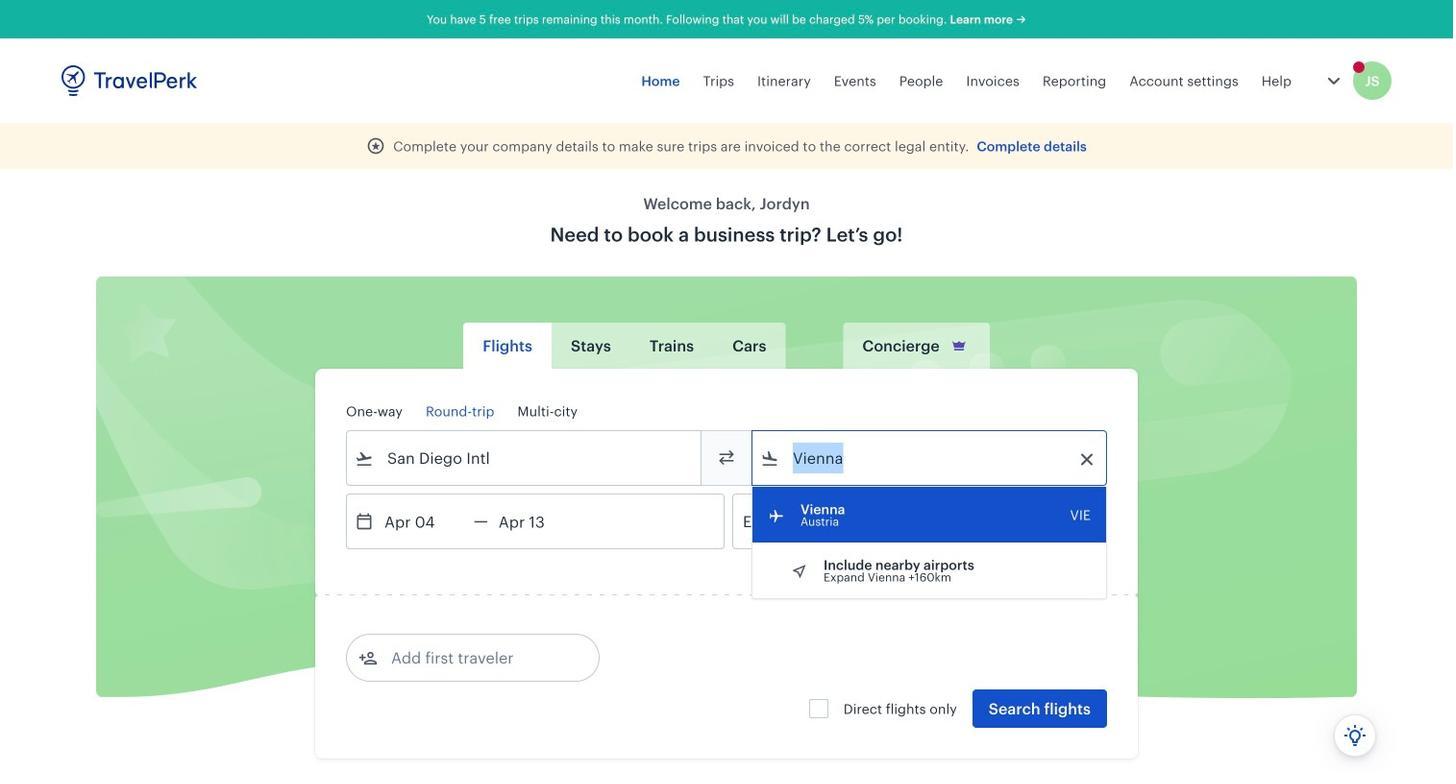 Task type: describe. For each thing, give the bounding box(es) containing it.
Depart text field
[[374, 495, 474, 549]]

Return text field
[[488, 495, 588, 549]]

From search field
[[374, 443, 676, 474]]



Task type: locate. For each thing, give the bounding box(es) containing it.
To search field
[[780, 443, 1081, 474]]

Add first traveler search field
[[378, 643, 578, 674]]



